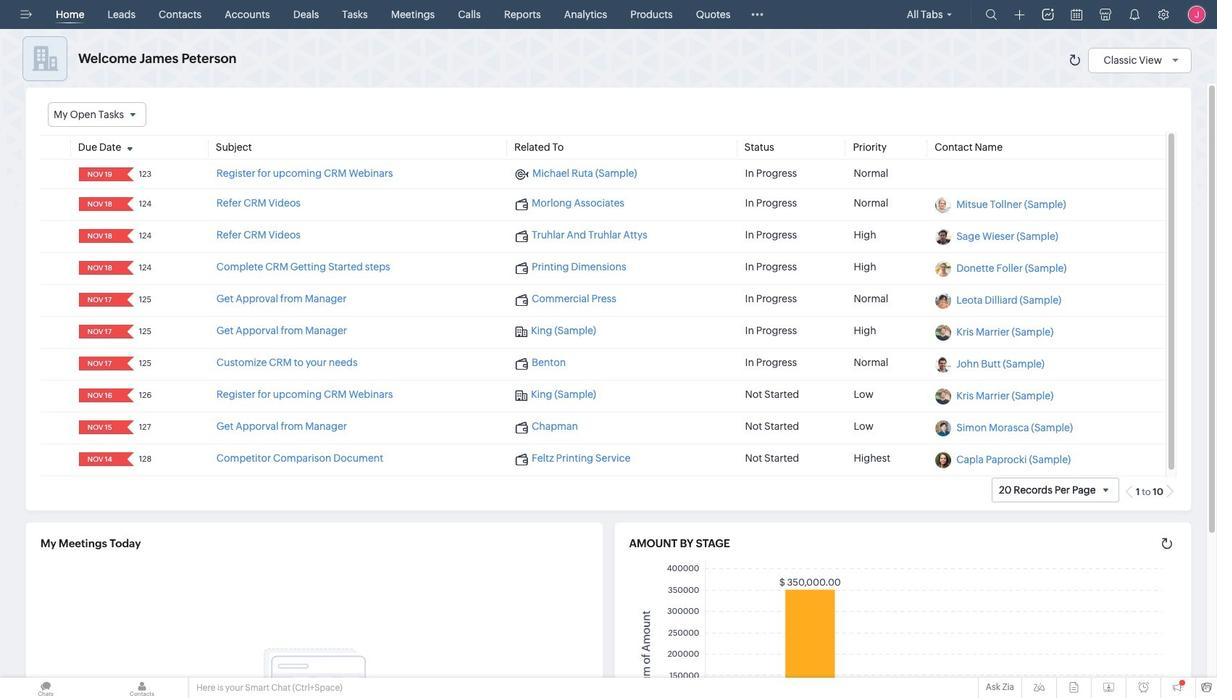 Task type: vqa. For each thing, say whether or not it's contained in the screenshot.
SalesIQ
no



Task type: describe. For each thing, give the bounding box(es) containing it.
contacts image
[[96, 678, 188, 698]]

configure settings image
[[1158, 9, 1170, 20]]

chats image
[[0, 678, 91, 698]]

quick actions image
[[1015, 9, 1025, 20]]

marketplace image
[[1100, 9, 1112, 20]]

search image
[[986, 9, 998, 20]]



Task type: locate. For each thing, give the bounding box(es) containing it.
sales motivator image
[[1043, 9, 1054, 20]]

calendar image
[[1072, 9, 1083, 20]]

notifications image
[[1129, 9, 1141, 20]]



